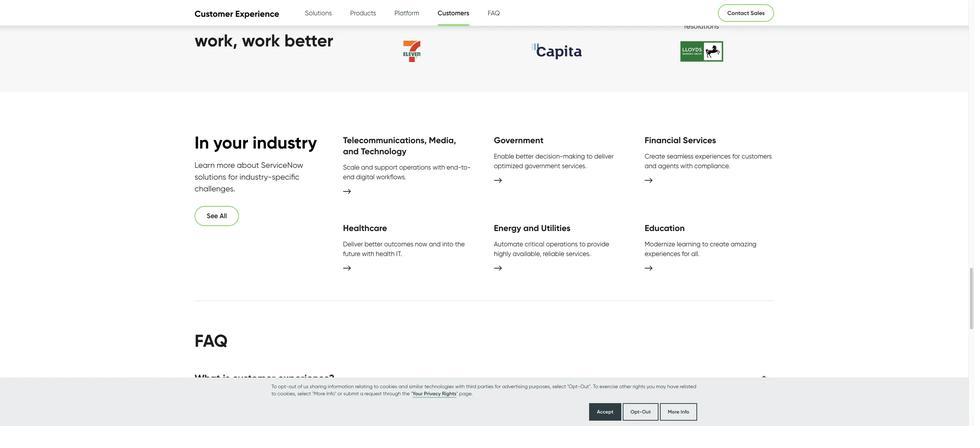 Task type: locate. For each thing, give the bounding box(es) containing it.
purposes,
[[529, 384, 551, 390]]

experiences inside create seamless experiences for customers and agents with compliance.
[[695, 153, 731, 160]]

products
[[350, 9, 376, 17]]

they down as
[[506, 414, 521, 423]]

1 vertical spatial the
[[402, 391, 410, 397]]

better up health
[[365, 241, 383, 248]]

as
[[498, 402, 507, 411]]

1 vertical spatial operations
[[546, 241, 578, 248]]

select left "opt-
[[552, 384, 566, 390]]

with inside deliver better outcomes now and into the future with health it.
[[362, 250, 374, 258]]

1 horizontal spatial faq
[[488, 9, 500, 17]]

0 vertical spatial faq
[[488, 9, 500, 17]]

with left "end-"
[[433, 164, 445, 171]]

2 " from the left
[[456, 391, 458, 397]]

for left all.
[[682, 250, 690, 258]]

they right as
[[509, 402, 524, 411]]

have down navigate
[[523, 414, 541, 423]]

1 horizontal spatial is
[[290, 402, 295, 411]]

a down relating at the bottom of page
[[360, 391, 363, 397]]

and left the similar on the left of page
[[399, 384, 408, 390]]

see
[[207, 213, 218, 220]]

2 to from the left
[[593, 384, 598, 390]]

government
[[525, 162, 560, 170]]

0 horizontal spatial your
[[213, 132, 248, 154]]

1 horizontal spatial the
[[455, 241, 465, 248]]

mount
[[413, 425, 437, 427]]

loyalty,
[[195, 425, 220, 427]]

a inside to opt-out of us sharing information relating to cookies and similar technologies with third parties for advertising purposes, select "opt-out".  to exercise other rights you may have related to cookies, select "more info" or submit a request through the "
[[360, 391, 363, 397]]

2 vertical spatial services.
[[195, 414, 225, 423]]

better inside "(cx) is every interaction a customer has with your organization as they navigate touch points and interact with your products or services. customers are more likely to repeat business and leave positive reviews when they have a good experience. a good cx can also bring improved loyalty, increased customer satisfaction, and better word-of-mount marketing (customer reviews and recommendations)."
[[356, 425, 378, 427]]

(cx) is every interaction a customer has with your organization as they navigate touch points and interact with your products or services. customers are more likely to repeat business and leave positive reviews when they have a good experience. a good cx can also bring improved loyalty, increased customer satisfaction, and better word-of-mount marketing (customer reviews and recommendations).
[[195, 402, 742, 427]]

out".
[[580, 384, 592, 390]]

customer logo image image
[[380, 41, 444, 62], [525, 41, 589, 62], [670, 41, 734, 62]]

0 horizontal spatial operations
[[399, 164, 431, 171]]

1 solutions from the top
[[195, 8, 266, 29]]

deliver
[[594, 153, 614, 160]]

telecommunications, media, and technology
[[343, 135, 456, 157]]

or down information
[[338, 391, 342, 397]]

customer left opt- on the left bottom of page
[[232, 373, 276, 385]]

more info
[[668, 409, 689, 416]]

have inside "(cx) is every interaction a customer has with your organization as they navigate touch points and interact with your products or services. customers are more likely to repeat business and leave positive reviews when they have a good experience. a good cx can also bring improved loyalty, increased customer satisfaction, and better word-of-mount marketing (customer reviews and recommendations)."
[[523, 414, 541, 423]]

1 horizontal spatial experiences
[[695, 153, 731, 160]]

opt-out button
[[623, 404, 659, 421]]

deliver
[[343, 241, 363, 248]]

customer down the through
[[366, 402, 400, 411]]

customers
[[742, 153, 772, 160]]

sales
[[751, 9, 765, 16]]

and inside deliver better outcomes now and into the future with health it.
[[429, 241, 441, 248]]

1 horizontal spatial more
[[281, 414, 299, 423]]

(customer
[[477, 425, 512, 427]]

solutions inside learn more about servicenow solutions for industry-specific challenges.
[[195, 172, 226, 182]]

select down us on the bottom
[[297, 391, 311, 397]]

1 " from the left
[[411, 391, 413, 397]]

digital
[[356, 174, 375, 181]]

to inside automate critical operations to provide highly available, reliable services.
[[580, 241, 586, 248]]

1 vertical spatial reviews
[[514, 425, 540, 427]]

" left page.
[[456, 391, 458, 397]]

and up digital
[[361, 164, 373, 171]]

customer inside button
[[232, 373, 276, 385]]

with up page.
[[455, 384, 465, 390]]

the inside deliver better outcomes now and into the future with health it.
[[455, 241, 465, 248]]

your up "about" on the top of page
[[213, 132, 248, 154]]

1 customer logo image image from the left
[[380, 41, 444, 62]]

is right "what" on the left bottom of the page
[[223, 373, 230, 385]]

compliance.
[[694, 162, 730, 170]]

2 good from the left
[[622, 414, 642, 423]]

solutions up challenges.
[[195, 172, 226, 182]]

1 horizontal spatial good
[[622, 414, 642, 423]]

information
[[328, 384, 354, 390]]

more inside learn more about servicenow solutions for industry-specific challenges.
[[217, 161, 235, 170]]

0 vertical spatial the
[[455, 241, 465, 248]]

more right learn
[[217, 161, 235, 170]]

solutions up work,
[[195, 8, 266, 29]]

your
[[413, 391, 423, 397]]

0 vertical spatial a
[[360, 391, 363, 397]]

decision-
[[535, 153, 563, 160]]

scale and support operations with end-to- end digital workflows.
[[343, 164, 471, 181]]

0 horizontal spatial is
[[223, 373, 230, 385]]

of-
[[402, 425, 413, 427]]

experiences down modernize
[[645, 250, 680, 258]]

and inside create seamless experiences for customers and agents with compliance.
[[645, 162, 657, 170]]

0 horizontal spatial customers
[[227, 414, 265, 423]]

more down the (cx)
[[281, 414, 299, 423]]

they
[[509, 402, 524, 411], [506, 414, 521, 423]]

services.
[[562, 162, 587, 170], [566, 250, 591, 258], [195, 414, 225, 423]]

challenges.
[[195, 184, 235, 194]]

1 horizontal spatial select
[[552, 384, 566, 390]]

your privacy rights " page.
[[413, 391, 473, 397]]

a up business at the bottom left of the page
[[359, 402, 364, 411]]

for inside create seamless experiences for customers and agents with compliance.
[[732, 153, 740, 160]]

or
[[338, 391, 342, 397], [722, 402, 729, 411]]

healthcare
[[343, 223, 387, 234]]

seamless
[[667, 153, 694, 160]]

for down "about" on the top of page
[[228, 172, 238, 182]]

cx
[[644, 414, 654, 423]]

solutions
[[305, 9, 332, 17]]

2 horizontal spatial customer logo image image
[[670, 41, 734, 62]]

us
[[303, 384, 309, 390]]

experiences up compliance.
[[695, 153, 731, 160]]

0 vertical spatial is
[[223, 373, 230, 385]]

1 vertical spatial they
[[506, 414, 521, 423]]

1 vertical spatial solutions
[[195, 172, 226, 182]]

servicenow up 'customer experience'
[[195, 0, 288, 7]]

learn more about servicenow solutions for industry-specific challenges.
[[195, 161, 303, 194]]

recommendations).
[[558, 425, 628, 427]]

services. down provide
[[566, 250, 591, 258]]

to left create
[[702, 241, 708, 248]]

services. for government
[[562, 162, 587, 170]]

0 horizontal spatial customer logo image image
[[380, 41, 444, 62]]

more
[[217, 161, 235, 170], [281, 414, 299, 423]]

services. inside automate critical operations to provide highly available, reliable services.
[[566, 250, 591, 258]]

and up word-
[[388, 414, 403, 423]]

0 vertical spatial operations
[[399, 164, 431, 171]]

all
[[220, 213, 227, 220]]

accept button
[[589, 404, 621, 421]]

and left into in the bottom left of the page
[[429, 241, 441, 248]]

3 customer logo image image from the left
[[670, 41, 734, 62]]

" inside the your privacy rights " page.
[[456, 391, 458, 397]]

1 horizontal spatial customers
[[438, 9, 469, 17]]

0 horizontal spatial good
[[550, 414, 570, 423]]

0 vertical spatial more
[[217, 161, 235, 170]]

making
[[563, 153, 585, 160]]

and down navigate
[[542, 425, 557, 427]]

0 horizontal spatial reviews
[[456, 414, 482, 423]]

1 horizontal spatial customer logo image image
[[525, 41, 589, 62]]

0 vertical spatial experiences
[[695, 153, 731, 160]]

2 vertical spatial a
[[543, 414, 548, 423]]

organization
[[451, 402, 496, 411]]

better
[[284, 30, 333, 51], [516, 153, 534, 160], [365, 241, 383, 248], [356, 425, 378, 427]]

reviews down organization
[[456, 414, 482, 423]]

0 vertical spatial services.
[[562, 162, 587, 170]]

automate critical operations to provide highly available, reliable services.
[[494, 241, 609, 258]]

1 horizontal spatial to
[[593, 384, 598, 390]]

0 horizontal spatial have
[[523, 414, 541, 423]]

and up scale
[[343, 146, 359, 157]]

with inside to opt-out of us sharing information relating to cookies and similar technologies with third parties for advertising purposes, select "opt-out".  to exercise other rights you may have related to cookies, select "more info" or submit a request through the "
[[455, 384, 465, 390]]

2 customer logo image image from the left
[[525, 41, 589, 62]]

0 vertical spatial have
[[667, 384, 679, 390]]

when
[[484, 414, 504, 423]]

1 horizontal spatial your
[[433, 402, 449, 411]]

amazing
[[731, 241, 757, 248]]

touch
[[561, 402, 581, 411]]

0 vertical spatial they
[[509, 402, 524, 411]]

your up positive
[[433, 402, 449, 411]]

operations up workflows.
[[399, 164, 431, 171]]

platform
[[395, 9, 419, 17]]

is right the (cx)
[[290, 402, 295, 411]]

" down the similar on the left of page
[[411, 391, 413, 397]]

0 horizontal spatial or
[[338, 391, 342, 397]]

0 horizontal spatial more
[[217, 161, 235, 170]]

the right into in the bottom left of the page
[[455, 241, 465, 248]]

"
[[411, 391, 413, 397], [456, 391, 458, 397]]

better inside servicenow solutions make work, work better
[[284, 30, 333, 51]]

1 vertical spatial have
[[523, 414, 541, 423]]

0 vertical spatial or
[[338, 391, 342, 397]]

with down "seamless"
[[681, 162, 693, 170]]

2 solutions from the top
[[195, 172, 226, 182]]

or up improved
[[722, 402, 729, 411]]

0 horizontal spatial experiences
[[645, 250, 680, 258]]

create
[[645, 153, 665, 160]]

experience?
[[278, 373, 334, 385]]

to right out". at the bottom right
[[593, 384, 598, 390]]

marketing
[[438, 425, 475, 427]]

to opt-out of us sharing information relating to cookies and similar technologies with third parties for advertising purposes, select "opt-out".  to exercise other rights you may have related to cookies, select "more info" or submit a request through the "
[[272, 384, 696, 397]]

and up critical
[[523, 223, 539, 234]]

0 vertical spatial customers
[[438, 9, 469, 17]]

end
[[343, 174, 355, 181]]

1 horizontal spatial "
[[456, 391, 458, 397]]

to left deliver
[[587, 153, 593, 160]]

1 vertical spatial or
[[722, 402, 729, 411]]

see all button
[[195, 206, 239, 227]]

1 vertical spatial is
[[290, 402, 295, 411]]

1 vertical spatial servicenow
[[261, 161, 303, 170]]

reviews down navigate
[[514, 425, 540, 427]]

is inside "(cx) is every interaction a customer has with your organization as they navigate touch points and interact with your products or services. customers are more likely to repeat business and leave positive reviews when they have a good experience. a good cx can also bring improved loyalty, increased customer satisfaction, and better word-of-mount marketing (customer reviews and recommendations)."
[[290, 402, 295, 411]]

with
[[681, 162, 693, 170], [433, 164, 445, 171], [362, 250, 374, 258], [455, 384, 465, 390], [416, 402, 431, 411], [654, 402, 669, 411]]

through
[[383, 391, 401, 397]]

for right the parties
[[495, 384, 501, 390]]

better down business at the bottom left of the page
[[356, 425, 378, 427]]

(cx)
[[274, 402, 288, 411]]

servicenow
[[195, 0, 288, 7], [261, 161, 303, 170]]

and up a
[[607, 402, 622, 411]]

1 vertical spatial customers
[[227, 414, 265, 423]]

industry
[[253, 132, 317, 154]]

operations
[[399, 164, 431, 171], [546, 241, 578, 248]]

0 horizontal spatial "
[[411, 391, 413, 397]]

select
[[552, 384, 566, 390], [297, 391, 311, 397]]

services. inside enable better decision-making to deliver optimized government services.
[[562, 162, 587, 170]]

1 vertical spatial more
[[281, 414, 299, 423]]

services. inside "(cx) is every interaction a customer has with your organization as they navigate touch points and interact with your products or services. customers are more likely to repeat business and leave positive reviews when they have a good experience. a good cx can also bring improved loyalty, increased customer satisfaction, and better word-of-mount marketing (customer reviews and recommendations)."
[[195, 414, 225, 423]]

with right future
[[362, 250, 374, 258]]

satisfaction,
[[294, 425, 338, 427]]

energy and utilities
[[494, 223, 571, 234]]

to left provide
[[580, 241, 586, 248]]

your
[[213, 132, 248, 154], [433, 402, 449, 411], [671, 402, 686, 411]]

the left "your"
[[402, 391, 410, 397]]

1 horizontal spatial reviews
[[514, 425, 540, 427]]

have right the may
[[667, 384, 679, 390]]

operations up reliable at the bottom right
[[546, 241, 578, 248]]

and down repeat
[[340, 425, 354, 427]]

1 vertical spatial experiences
[[645, 250, 680, 258]]

your up also
[[671, 402, 686, 411]]

is for (cx)
[[290, 402, 295, 411]]

experiences
[[695, 153, 731, 160], [645, 250, 680, 258]]

0 vertical spatial servicenow
[[195, 0, 288, 7]]

good down touch
[[550, 414, 570, 423]]

media,
[[429, 135, 456, 146]]

better down government
[[516, 153, 534, 160]]

are
[[267, 414, 279, 423]]

2 horizontal spatial your
[[671, 402, 686, 411]]

a down navigate
[[543, 414, 548, 423]]

for left customers
[[732, 153, 740, 160]]

to inside enable better decision-making to deliver optimized government services.
[[587, 153, 593, 160]]

1 vertical spatial faq
[[195, 331, 228, 352]]

and down create
[[645, 162, 657, 170]]

services. down making
[[562, 162, 587, 170]]

cookies,
[[278, 391, 296, 397]]

0 horizontal spatial select
[[297, 391, 311, 397]]

future
[[343, 250, 360, 258]]

1 vertical spatial services.
[[566, 250, 591, 258]]

0 vertical spatial customer
[[232, 373, 276, 385]]

0 horizontal spatial the
[[402, 391, 410, 397]]

customer down the are
[[259, 425, 292, 427]]

to up satisfaction,
[[320, 414, 328, 423]]

0 vertical spatial solutions
[[195, 8, 266, 29]]

servicenow inside servicenow solutions make work, work better
[[195, 0, 288, 7]]

0 horizontal spatial to
[[272, 384, 277, 390]]

products link
[[350, 0, 376, 26]]

has
[[402, 402, 415, 411]]

1 horizontal spatial or
[[722, 402, 729, 411]]

provide
[[587, 241, 609, 248]]

to left opt- on the left bottom of page
[[272, 384, 277, 390]]

modernize learning to create amazing experiences for all.
[[645, 241, 757, 258]]

better down make
[[284, 30, 333, 51]]

enable better decision-making to deliver optimized government services.
[[494, 153, 614, 170]]

1 horizontal spatial have
[[667, 384, 679, 390]]

also
[[672, 414, 686, 423]]

out
[[289, 384, 296, 390]]

faq
[[488, 9, 500, 17], [195, 331, 228, 352]]

1 horizontal spatial operations
[[546, 241, 578, 248]]

enable
[[494, 153, 514, 160]]

into
[[442, 241, 453, 248]]

services. up loyalty,
[[195, 414, 225, 423]]

workflows.
[[376, 174, 406, 181]]

good down interact
[[622, 414, 642, 423]]

is inside button
[[223, 373, 230, 385]]

servicenow up specific
[[261, 161, 303, 170]]

is
[[223, 373, 230, 385], [290, 402, 295, 411]]



Task type: describe. For each thing, give the bounding box(es) containing it.
0 horizontal spatial faq
[[195, 331, 228, 352]]

relating
[[355, 384, 373, 390]]

contact sales link
[[718, 4, 774, 22]]

to inside modernize learning to create amazing experiences for all.
[[702, 241, 708, 248]]

servicenow inside learn more about servicenow solutions for industry-specific challenges.
[[261, 161, 303, 170]]

services. for energy and utilities
[[566, 250, 591, 258]]

"more
[[312, 391, 325, 397]]

financial services
[[645, 135, 716, 146]]

third
[[466, 384, 476, 390]]

cookies
[[380, 384, 397, 390]]

may
[[656, 384, 666, 390]]

operations inside scale and support operations with end-to- end digital workflows.
[[399, 164, 431, 171]]

solutions inside servicenow solutions make work, work better
[[195, 8, 266, 29]]

case
[[407, 11, 423, 20]]

experiences inside modernize learning to create amazing experiences for all.
[[645, 250, 680, 258]]

specific
[[272, 172, 299, 182]]

submit
[[343, 391, 359, 397]]

customers inside "(cx) is every interaction a customer has with your organization as they navigate touch points and interact with your products or services. customers are more likely to repeat business and leave positive reviews when they have a good experience. a good cx can also bring improved loyalty, increased customer satisfaction, and better word-of-mount marketing (customer reviews and recommendations)."
[[227, 414, 265, 423]]

highly
[[494, 250, 511, 258]]

advertising
[[502, 384, 528, 390]]

more inside "(cx) is every interaction a customer has with your organization as they navigate touch points and interact with your products or services. customers are more likely to repeat business and leave positive reviews when they have a good experience. a good cx can also bring improved loyalty, increased customer satisfaction, and better word-of-mount marketing (customer reviews and recommendations)."
[[281, 414, 299, 423]]

have inside to opt-out of us sharing information relating to cookies and similar technologies with third parties for advertising purposes, select "opt-out".  to exercise other rights you may have related to cookies, select "more info" or submit a request through the "
[[667, 384, 679, 390]]

rights
[[633, 384, 645, 390]]

see all link
[[195, 206, 239, 227]]

repeat
[[330, 414, 354, 423]]

better inside deliver better outcomes now and into the future with health it.
[[365, 241, 383, 248]]

for inside modernize learning to create amazing experiences for all.
[[682, 250, 690, 258]]

the inside to opt-out of us sharing information relating to cookies and similar technologies with third parties for advertising purposes, select "opt-out".  to exercise other rights you may have related to cookies, select "more info" or submit a request through the "
[[402, 391, 410, 397]]

solutions link
[[305, 0, 332, 26]]

with inside scale and support operations with end-to- end digital workflows.
[[433, 164, 445, 171]]

out
[[642, 409, 651, 416]]

industry-
[[240, 172, 272, 182]]

for inside learn more about servicenow solutions for industry-specific challenges.
[[228, 172, 238, 182]]

products
[[688, 402, 720, 411]]

to up request
[[374, 384, 379, 390]]

a
[[615, 414, 620, 423]]

"opt-
[[567, 384, 580, 390]]

customers link
[[438, 0, 469, 28]]

better inside enable better decision-making to deliver optimized government services.
[[516, 153, 534, 160]]

now
[[415, 241, 427, 248]]

1 vertical spatial a
[[359, 402, 364, 411]]

servicenow solutions make work, work better
[[195, 0, 333, 51]]

bring
[[688, 414, 707, 423]]

or inside "(cx) is every interaction a customer has with your organization as they navigate touch points and interact with your products or services. customers are more likely to repeat business and leave positive reviews when they have a good experience. a good cx can also bring improved loyalty, increased customer satisfaction, and better word-of-mount marketing (customer reviews and recommendations)."
[[722, 402, 729, 411]]

1 vertical spatial customer
[[366, 402, 400, 411]]

or inside to opt-out of us sharing information relating to cookies and similar technologies with third parties for advertising purposes, select "opt-out".  to exercise other rights you may have related to cookies, select "more info" or submit a request through the "
[[338, 391, 342, 397]]

and inside to opt-out of us sharing information relating to cookies and similar technologies with third parties for advertising purposes, select "opt-out".  to exercise other rights you may have related to cookies, select "more info" or submit a request through the "
[[399, 384, 408, 390]]

see all
[[207, 213, 227, 220]]

create
[[710, 241, 729, 248]]

end-
[[447, 164, 461, 171]]

" inside to opt-out of us sharing information relating to cookies and similar technologies with third parties for advertising purposes, select "opt-out".  to exercise other rights you may have related to cookies, select "more info" or submit a request through the "
[[411, 391, 413, 397]]

points
[[583, 402, 605, 411]]

with up can
[[654, 402, 669, 411]]

go to servicenow account image
[[769, 10, 778, 19]]

to inside "(cx) is every interaction a customer has with your organization as they navigate touch points and interact with your products or services. customers are more likely to repeat business and leave positive reviews when they have a good experience. a good cx can also bring improved loyalty, increased customer satisfaction, and better word-of-mount marketing (customer reviews and recommendations)."
[[320, 414, 328, 423]]

operations inside automate critical operations to provide highly available, reliable services.
[[546, 241, 578, 248]]

0 vertical spatial select
[[552, 384, 566, 390]]

opt-
[[631, 409, 642, 416]]

2 vertical spatial customer
[[259, 425, 292, 427]]

business
[[356, 414, 386, 423]]

with inside create seamless experiences for customers and agents with compliance.
[[681, 162, 693, 170]]

improved
[[709, 414, 742, 423]]

and inside telecommunications, media, and technology
[[343, 146, 359, 157]]

all.
[[691, 250, 700, 258]]

telecommunications,
[[343, 135, 427, 146]]

make
[[270, 8, 314, 29]]

and inside scale and support operations with end-to- end digital workflows.
[[361, 164, 373, 171]]

work
[[242, 30, 280, 51]]

available,
[[513, 250, 541, 258]]

customer experience
[[195, 9, 279, 19]]

experience.
[[572, 414, 613, 423]]

in your industry
[[195, 132, 317, 154]]

in
[[195, 132, 209, 154]]

every
[[297, 402, 317, 411]]

automated batch payment resolutions
[[657, 11, 747, 30]]

for inside to opt-out of us sharing information relating to cookies and similar technologies with third parties for advertising purposes, select "opt-out".  to exercise other rights you may have related to cookies, select "more info" or submit a request through the "
[[495, 384, 501, 390]]

privacy
[[424, 391, 441, 397]]

accept
[[597, 409, 613, 416]]

to left cookies,
[[272, 391, 276, 397]]

rights
[[442, 391, 456, 397]]

request
[[365, 391, 382, 397]]

contact sales
[[728, 9, 765, 16]]

support
[[375, 164, 398, 171]]

optimized
[[494, 162, 523, 170]]

word-
[[380, 425, 402, 427]]

is for what
[[223, 373, 230, 385]]

interact
[[624, 402, 652, 411]]

batch
[[696, 11, 715, 20]]

agents
[[658, 162, 679, 170]]

with down "your"
[[416, 402, 431, 411]]

government
[[494, 135, 544, 146]]

interaction
[[319, 402, 357, 411]]

1 to from the left
[[272, 384, 277, 390]]

navigate
[[526, 402, 559, 411]]

leave
[[405, 414, 424, 423]]

more
[[668, 409, 680, 416]]

increased
[[222, 425, 257, 427]]

opt-out
[[631, 409, 651, 416]]

1 vertical spatial select
[[297, 391, 311, 397]]

0 vertical spatial reviews
[[456, 414, 482, 423]]

info"
[[327, 391, 336, 397]]

1 good from the left
[[550, 414, 570, 423]]

platform link
[[395, 0, 419, 26]]

faq link
[[488, 0, 500, 26]]

education
[[645, 223, 685, 234]]

deliver better outcomes now and into the future with health it.
[[343, 241, 465, 258]]

can
[[656, 414, 670, 423]]

learning
[[677, 241, 701, 248]]

what is customer experience?
[[195, 373, 334, 385]]

work,
[[195, 30, 238, 51]]



Task type: vqa. For each thing, say whether or not it's contained in the screenshot.
Step
no



